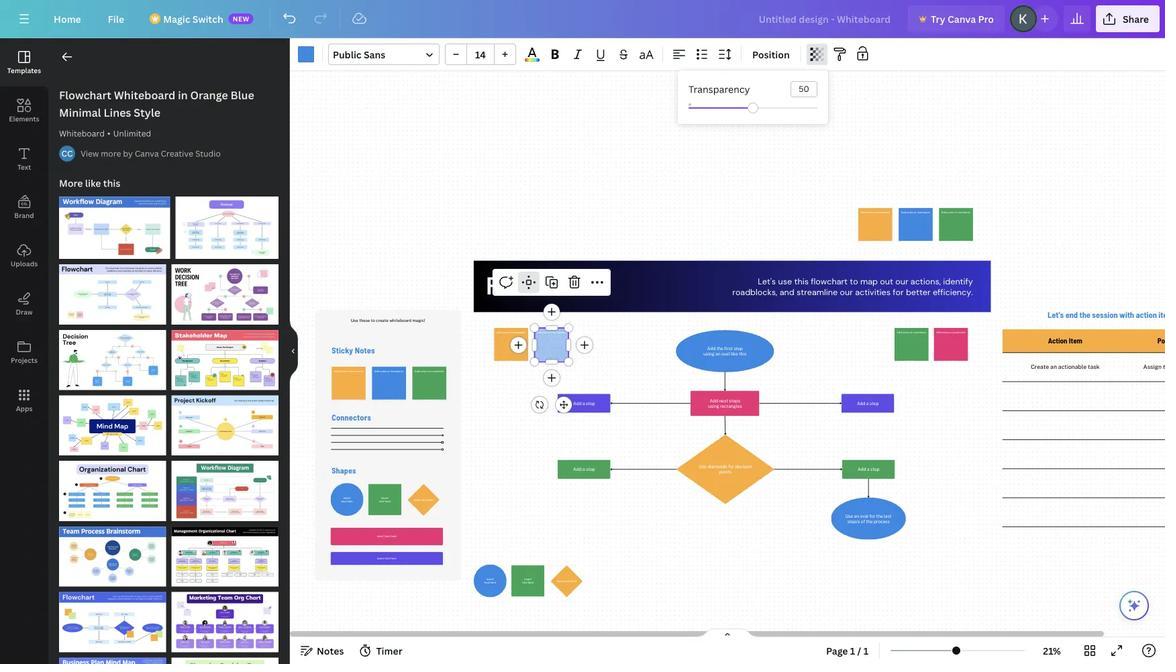 Task type: locate. For each thing, give the bounding box(es) containing it.
elements
[[9, 114, 39, 123]]

1 vertical spatial whiteboard
[[59, 128, 105, 139]]

group
[[445, 44, 516, 65]]

our
[[896, 276, 908, 287], [840, 287, 853, 298]]

/
[[858, 645, 861, 657]]

our right out
[[896, 276, 908, 287]]

this for like
[[103, 177, 120, 190]]

assign
[[1144, 364, 1162, 371]]

projects button
[[0, 328, 48, 377]]

public sans button
[[328, 44, 440, 65]]

1
[[850, 645, 855, 657], [864, 645, 869, 657]]

home link
[[43, 5, 92, 32]]

action
[[1136, 310, 1157, 320]]

workflow diagram planning whiteboard in green red modern professional style image
[[171, 461, 279, 521]]

let's left use
[[758, 276, 776, 287]]

1 horizontal spatial canva
[[948, 12, 976, 25]]

notes left "timer" button
[[317, 645, 344, 657]]

blue
[[231, 88, 254, 102]]

try canva pro
[[931, 12, 994, 25]]

org chart whiteboard in yellow red basic style group
[[59, 453, 166, 521]]

templates
[[7, 66, 41, 75]]

this
[[103, 177, 120, 190], [794, 276, 809, 287]]

main menu bar
[[0, 0, 1165, 38]]

notes right sticky
[[355, 345, 375, 355]]

try canva pro button
[[908, 5, 1005, 32]]

organizational chart team whiteboard in royal purple pastel purple friendly professional style image
[[171, 592, 279, 653]]

to
[[850, 276, 858, 287]]

draw
[[16, 307, 33, 316]]

let's for end
[[1048, 310, 1064, 320]]

the
[[1080, 310, 1091, 320]]

let's left "end"
[[1048, 310, 1064, 320]]

show pages image
[[695, 628, 760, 639]]

templates button
[[0, 38, 48, 87]]

whiteboard inside flowchart whiteboard in orange blue minimal lines style
[[114, 88, 175, 102]]

decision tree team whiteboard in light green purple casual corporate style image
[[171, 658, 279, 665]]

1 vertical spatial this
[[794, 276, 809, 287]]

apps button
[[0, 377, 48, 425]]

decision tree team whiteboard in green blue yellow simple colorful style group
[[59, 322, 166, 390]]

0 horizontal spatial this
[[103, 177, 120, 190]]

0 horizontal spatial our
[[840, 287, 853, 298]]

canva
[[948, 12, 976, 25], [135, 148, 159, 159]]

page
[[826, 645, 848, 657]]

let's end the session with action ite
[[1048, 310, 1165, 320]]

0 vertical spatial canva
[[948, 12, 976, 25]]

flow chart whiteboard in red blue basic style image
[[59, 264, 166, 325]]

this right like
[[103, 177, 120, 190]]

1 horizontal spatial this
[[794, 276, 809, 287]]

whiteboard down the minimal
[[59, 128, 105, 139]]

0 horizontal spatial notes
[[317, 645, 344, 657]]

1 left '/'
[[850, 645, 855, 657]]

whiteboard up the style
[[114, 88, 175, 102]]

switch
[[193, 12, 223, 25]]

1 horizontal spatial let's
[[1048, 310, 1064, 320]]

Design title text field
[[748, 5, 903, 32]]

sitemap whiteboard in green purple basic style image
[[175, 197, 279, 259]]

task
[[1088, 364, 1100, 371]]

side panel tab list
[[0, 38, 48, 425]]

flowchart
[[59, 88, 111, 102]]

canva right try
[[948, 12, 976, 25]]

stakeholder map team whiteboard in green yellow purple trendy stickers style image
[[172, 330, 279, 390]]

#2288e6 image
[[298, 46, 314, 62]]

sticky notes
[[332, 345, 375, 355]]

share button
[[1096, 5, 1160, 32]]

decision tree team whiteboard in light green purple casual corporate style group
[[171, 650, 279, 665]]

position button
[[747, 44, 795, 65]]

this right use
[[794, 276, 809, 287]]

workflow diagram planning whiteboard in purple blue modern professional style image
[[59, 197, 170, 259]]

position
[[752, 48, 790, 61]]

1 horizontal spatial notes
[[355, 345, 375, 355]]

notes inside button
[[317, 645, 344, 657]]

21% button
[[1030, 640, 1074, 662]]

workflow diagram planning whiteboard in green red modern professional style group
[[171, 453, 279, 521]]

let's
[[758, 276, 776, 287], [1048, 310, 1064, 320]]

0 vertical spatial let's
[[758, 276, 776, 287]]

1 horizontal spatial 1
[[864, 645, 869, 657]]

1 vertical spatial let's
[[1048, 310, 1064, 320]]

style
[[134, 105, 160, 120]]

like
[[85, 177, 101, 190]]

2 1 from the left
[[864, 645, 869, 657]]

0 horizontal spatial canva
[[135, 148, 159, 159]]

mind map brainstorm whiteboard in colorful style group
[[59, 388, 166, 456]]

Transparency text field
[[791, 82, 817, 97]]

file button
[[97, 5, 135, 32]]

0 vertical spatial this
[[103, 177, 120, 190]]

our left the map
[[840, 287, 853, 298]]

assign t
[[1144, 364, 1165, 371]]

more like this
[[59, 177, 120, 190]]

use
[[778, 276, 792, 287]]

1 vertical spatial canva
[[135, 148, 159, 159]]

connectors
[[332, 413, 371, 422]]

0 horizontal spatial 1
[[850, 645, 855, 657]]

0 horizontal spatial whiteboard
[[59, 128, 105, 139]]

1 horizontal spatial whiteboard
[[114, 88, 175, 102]]

whiteboard
[[114, 88, 175, 102], [59, 128, 105, 139]]

0 horizontal spatial let's
[[758, 276, 776, 287]]

notes
[[355, 345, 375, 355], [317, 645, 344, 657]]

map
[[860, 276, 878, 287]]

1 right '/'
[[864, 645, 869, 657]]

flowchart whiteboard in dark blue blue spaced color blocks style group
[[59, 584, 166, 653]]

this inside let's use this flowchart to map out our actions, identify roadblocks, and streamline our activities for better efficiency.
[[794, 276, 809, 287]]

1 horizontal spatial our
[[896, 276, 908, 287]]

project kickoff whiteboard in purple red basic style image
[[172, 396, 279, 456]]

end
[[1066, 310, 1078, 320]]

magic switch
[[163, 12, 223, 25]]

1 vertical spatial notes
[[317, 645, 344, 657]]

unlimited
[[113, 128, 151, 139]]

let's inside let's use this flowchart to map out our actions, identify roadblocks, and streamline our activities for better efficiency.
[[758, 276, 776, 287]]

org chart whiteboard in yellow red basic style image
[[59, 461, 166, 521]]

for
[[893, 287, 904, 298]]

– – number field
[[471, 48, 490, 61]]

file
[[108, 12, 124, 25]]

0 vertical spatial whiteboard
[[114, 88, 175, 102]]

canva right 'by'
[[135, 148, 159, 159]]

flow chart whiteboard in red blue basic style group
[[59, 256, 166, 325]]

team process brainstorm whiteboard in blue green modern professional style group
[[59, 519, 166, 587]]

transparency
[[689, 83, 750, 96]]

decision tree team whiteboard in purple pink green simple colorful style group
[[172, 256, 279, 325]]

hide image
[[289, 319, 298, 384]]

efficiency.
[[933, 287, 973, 298]]

flowchart
[[811, 276, 848, 287]]



Task type: vqa. For each thing, say whether or not it's contained in the screenshot.
the Create a blank Tree Chart Element
no



Task type: describe. For each thing, give the bounding box(es) containing it.
item
[[1069, 337, 1083, 345]]

view more by canva creative studio
[[81, 148, 221, 159]]

t
[[1163, 364, 1165, 371]]

uploads
[[11, 259, 38, 268]]

0 vertical spatial notes
[[355, 345, 375, 355]]

with
[[1120, 310, 1134, 320]]

an
[[1051, 364, 1057, 371]]

projects
[[11, 356, 38, 365]]

public
[[333, 48, 362, 61]]

flowchart whiteboard in dark blue blue spaced color blocks style image
[[59, 592, 166, 653]]

1 1 from the left
[[850, 645, 855, 657]]

canva assistant image
[[1126, 598, 1142, 614]]

brand
[[14, 211, 34, 220]]

view
[[81, 148, 99, 159]]

project kickoff whiteboard in purple red basic style group
[[172, 388, 279, 456]]

create an actionable task
[[1031, 364, 1100, 371]]

draw button
[[0, 280, 48, 328]]

activities
[[855, 287, 891, 298]]

out
[[880, 276, 893, 287]]

this for use
[[794, 276, 809, 287]]

in
[[178, 88, 188, 102]]

decision tree team whiteboard in green blue yellow simple colorful style image
[[59, 330, 166, 390]]

new
[[233, 14, 250, 23]]

public sans
[[333, 48, 385, 61]]

studio
[[195, 148, 221, 159]]

actionable
[[1058, 364, 1087, 371]]

sitemap whiteboard in green purple basic style group
[[175, 189, 279, 259]]

color range image
[[525, 59, 540, 62]]

ite
[[1159, 310, 1165, 320]]

mind map brainstorm whiteboard in colorful style image
[[59, 396, 166, 456]]

#2288e6 image
[[298, 46, 314, 62]]

apps
[[16, 404, 32, 413]]

action
[[1048, 337, 1068, 345]]

streamline
[[797, 287, 838, 298]]

po
[[1158, 337, 1165, 345]]

notes button
[[295, 640, 349, 662]]

home
[[54, 12, 81, 25]]

organizational chart team whiteboard in royal purple pastel purple friendly professional style group
[[171, 584, 279, 653]]

management org chart team whiteboard in black red green trendy sticker style group
[[172, 519, 279, 587]]

page 1 / 1
[[826, 645, 869, 657]]

pro
[[978, 12, 994, 25]]

more
[[101, 148, 121, 159]]

brand button
[[0, 183, 48, 232]]

creative
[[161, 148, 193, 159]]

action item
[[1048, 337, 1083, 345]]

decision tree team whiteboard in purple pink green simple colorful style image
[[172, 264, 279, 325]]

business plan mind map brainstorm whiteboard in blue red modern professional style image
[[59, 658, 166, 665]]

uploads button
[[0, 232, 48, 280]]

roadblocks,
[[733, 287, 778, 298]]

sticky
[[332, 345, 353, 355]]

identify
[[943, 276, 973, 287]]

canva inside main 'menu bar'
[[948, 12, 976, 25]]

view more by canva creative studio button
[[81, 147, 221, 160]]

canva creative studio image
[[59, 146, 75, 162]]

management org chart team whiteboard in black red green trendy sticker style image
[[172, 527, 279, 587]]

better
[[906, 287, 931, 298]]

text button
[[0, 135, 48, 183]]

lines
[[104, 105, 131, 120]]

magic
[[163, 12, 190, 25]]

elements button
[[0, 87, 48, 135]]

session
[[1092, 310, 1118, 320]]

text
[[17, 162, 31, 171]]

let's for use
[[758, 276, 776, 287]]

business plan mind map brainstorm whiteboard in blue red modern professional style group
[[59, 650, 166, 665]]

team process brainstorm whiteboard in blue green modern professional style image
[[59, 527, 166, 587]]

flowchart whiteboard in orange blue minimal lines style
[[59, 88, 254, 120]]

canva creative studio element
[[59, 146, 75, 162]]

sans
[[364, 48, 385, 61]]

and
[[780, 287, 794, 298]]

more
[[59, 177, 83, 190]]

orange
[[190, 88, 228, 102]]

stakeholder map team whiteboard in green yellow purple trendy stickers style group
[[172, 322, 279, 390]]

share
[[1123, 12, 1149, 25]]

let's use this flowchart to map out our actions, identify roadblocks, and streamline our activities for better efficiency.
[[733, 276, 973, 298]]

actions,
[[911, 276, 941, 287]]

shapes
[[332, 466, 356, 476]]

21%
[[1043, 645, 1061, 657]]

try
[[931, 12, 945, 25]]

workflow diagram planning whiteboard in purple blue modern professional style group
[[59, 189, 170, 259]]

minimal
[[59, 105, 101, 120]]

timer button
[[355, 640, 408, 662]]

timer
[[376, 645, 402, 657]]

create
[[1031, 364, 1049, 371]]



